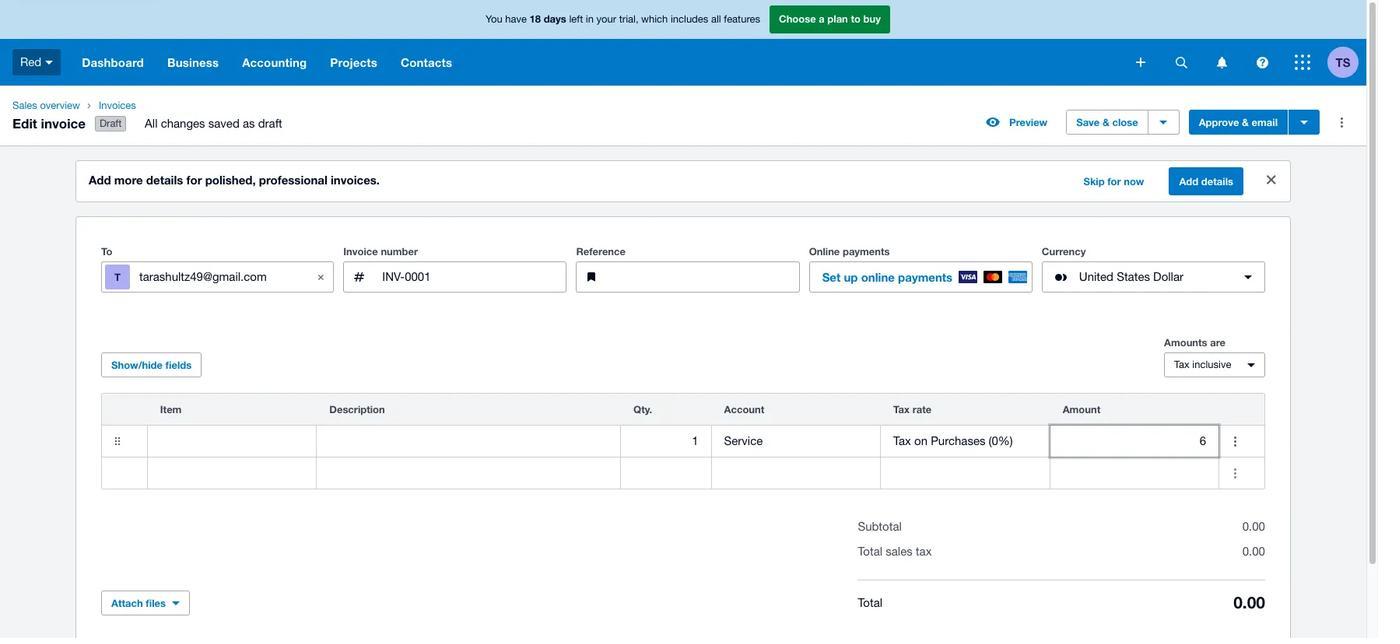 Task type: describe. For each thing, give the bounding box(es) containing it.
days
[[544, 13, 567, 25]]

total for total
[[858, 596, 883, 609]]

buy
[[864, 13, 881, 25]]

& for close
[[1103, 116, 1110, 129]]

more line item options image
[[1220, 426, 1251, 457]]

invoices.
[[331, 173, 380, 187]]

all changes saved as draft
[[145, 117, 282, 130]]

draft
[[100, 118, 122, 129]]

left
[[569, 13, 583, 25]]

close
[[1113, 116, 1139, 129]]

dashboard
[[82, 55, 144, 69]]

fields
[[166, 359, 192, 371]]

skip for now
[[1084, 175, 1145, 188]]

svg image inside red popup button
[[45, 61, 53, 64]]

skip for now button
[[1075, 169, 1154, 194]]

choose a plan to buy
[[779, 13, 881, 25]]

now
[[1124, 175, 1145, 188]]

inclusive
[[1193, 359, 1232, 371]]

invoices
[[99, 100, 136, 111]]

edit
[[12, 115, 37, 131]]

subtotal
[[858, 520, 902, 533]]

all
[[712, 13, 722, 25]]

overview
[[40, 100, 80, 111]]

accounting
[[242, 55, 307, 69]]

projects button
[[319, 39, 389, 86]]

show/hide fields
[[111, 359, 192, 371]]

account
[[725, 403, 765, 416]]

attach files button
[[101, 591, 190, 616]]

add more details for polished, professional invoices. status
[[76, 161, 1291, 202]]

Invoice number text field
[[381, 262, 566, 292]]

ts button
[[1328, 39, 1367, 86]]

which
[[642, 13, 668, 25]]

set up online payments
[[823, 270, 953, 284]]

amounts
[[1165, 336, 1208, 349]]

add for add details
[[1180, 175, 1199, 188]]

contacts
[[401, 55, 453, 69]]

files
[[146, 597, 166, 610]]

more
[[114, 173, 143, 187]]

add more details for polished, professional invoices.
[[89, 173, 380, 187]]

online payments
[[809, 245, 890, 258]]

1 horizontal spatial svg image
[[1176, 56, 1188, 68]]

2 vertical spatial 0.00
[[1234, 593, 1266, 613]]

tax rate
[[894, 403, 932, 416]]

a
[[819, 13, 825, 25]]

states
[[1117, 270, 1151, 284]]

item
[[160, 403, 182, 416]]

business button
[[156, 39, 231, 86]]

more invoice options image
[[1327, 107, 1358, 138]]

0 horizontal spatial details
[[146, 173, 183, 187]]

banner containing ts
[[0, 0, 1367, 86]]

2 horizontal spatial svg image
[[1296, 55, 1311, 70]]

skip
[[1084, 175, 1105, 188]]

& for email
[[1243, 116, 1250, 129]]

approve & email button
[[1189, 110, 1289, 135]]

add for add more details for polished, professional invoices.
[[89, 173, 111, 187]]

description
[[330, 403, 385, 416]]

invoice line item list element
[[101, 393, 1266, 490]]

all
[[145, 117, 158, 130]]

Description text field
[[317, 427, 621, 456]]

18
[[530, 13, 541, 25]]

email
[[1252, 116, 1278, 129]]

invoice number
[[344, 245, 418, 258]]

details inside "add details" button
[[1202, 175, 1234, 188]]

0 horizontal spatial for
[[186, 173, 202, 187]]

contacts button
[[389, 39, 464, 86]]

preview
[[1010, 116, 1048, 129]]

united
[[1080, 270, 1114, 284]]

invoice
[[344, 245, 378, 258]]

tax for tax inclusive
[[1175, 359, 1190, 371]]

Tax rate text field
[[881, 427, 1050, 456]]

show/hide
[[111, 359, 163, 371]]

preview button
[[977, 110, 1057, 135]]

accounting button
[[231, 39, 319, 86]]

sales overview
[[12, 100, 80, 111]]



Task type: locate. For each thing, give the bounding box(es) containing it.
0.00
[[1243, 520, 1266, 533], [1243, 545, 1266, 558], [1234, 593, 1266, 613]]

payments up online
[[843, 245, 890, 258]]

None field
[[148, 426, 316, 457], [712, 426, 881, 457], [881, 426, 1050, 457]]

ts
[[1336, 55, 1351, 69]]

t
[[114, 271, 121, 284]]

Account text field
[[712, 427, 881, 456]]

tax down 'amounts'
[[1175, 359, 1190, 371]]

as
[[243, 117, 255, 130]]

0 horizontal spatial svg image
[[45, 61, 53, 64]]

saved
[[208, 117, 240, 130]]

&
[[1103, 116, 1110, 129], [1243, 116, 1250, 129]]

svg image up email
[[1257, 56, 1269, 68]]

& right "save"
[[1103, 116, 1110, 129]]

1 total from the top
[[858, 545, 883, 558]]

attach
[[111, 597, 143, 610]]

2 & from the left
[[1243, 116, 1250, 129]]

1 vertical spatial amount field
[[1051, 459, 1219, 488]]

0 horizontal spatial payments
[[843, 245, 890, 258]]

professional
[[259, 173, 328, 187]]

1 horizontal spatial add
[[1180, 175, 1199, 188]]

payments inside popup button
[[899, 270, 953, 284]]

1 none field from the left
[[148, 426, 316, 457]]

drag and drop line image
[[102, 426, 133, 457]]

0 vertical spatial 0.00
[[1243, 520, 1266, 533]]

dashboard link
[[70, 39, 156, 86]]

up
[[844, 270, 858, 284]]

none field account
[[712, 426, 881, 457]]

close image
[[1257, 164, 1288, 196], [305, 262, 336, 293]]

1 vertical spatial total
[[858, 596, 883, 609]]

draft
[[258, 117, 282, 130]]

0 horizontal spatial tax
[[894, 403, 910, 416]]

are
[[1211, 336, 1226, 349]]

amount
[[1063, 403, 1101, 416]]

more line item options element
[[1220, 394, 1265, 425]]

payments right online
[[899, 270, 953, 284]]

sales
[[12, 100, 37, 111]]

add inside "add details" button
[[1180, 175, 1199, 188]]

0 vertical spatial amount field
[[1051, 427, 1219, 456]]

2 horizontal spatial svg image
[[1217, 56, 1227, 68]]

details
[[146, 173, 183, 187], [1202, 175, 1234, 188]]

details right more
[[146, 173, 183, 187]]

svg image
[[1296, 55, 1311, 70], [1257, 56, 1269, 68], [1137, 58, 1146, 67]]

set
[[823, 270, 841, 284]]

1 & from the left
[[1103, 116, 1110, 129]]

0.00 for total sales tax
[[1243, 545, 1266, 558]]

more line item options image
[[1220, 458, 1251, 489]]

trial,
[[620, 13, 639, 25]]

in
[[586, 13, 594, 25]]

1 horizontal spatial &
[[1243, 116, 1250, 129]]

1 vertical spatial payments
[[899, 270, 953, 284]]

red button
[[0, 39, 70, 86]]

1 horizontal spatial for
[[1108, 175, 1122, 188]]

online
[[862, 270, 895, 284]]

tax inclusive
[[1175, 359, 1232, 371]]

number
[[381, 245, 418, 258]]

1 horizontal spatial close image
[[1257, 164, 1288, 196]]

none field down the rate
[[881, 426, 1050, 457]]

none field down "item"
[[148, 426, 316, 457]]

total down total sales tax
[[858, 596, 883, 609]]

0 horizontal spatial add
[[89, 173, 111, 187]]

add left more
[[89, 173, 111, 187]]

business
[[167, 55, 219, 69]]

invoice number element
[[344, 262, 567, 293]]

dollar
[[1154, 270, 1184, 284]]

none field inventory item
[[148, 426, 316, 457]]

red
[[20, 55, 41, 68]]

currency
[[1042, 245, 1086, 258]]

0 vertical spatial tax
[[1175, 359, 1190, 371]]

& left email
[[1243, 116, 1250, 129]]

1 horizontal spatial none field
[[712, 426, 881, 457]]

save
[[1077, 116, 1100, 129]]

approve
[[1200, 116, 1240, 129]]

have
[[506, 13, 527, 25]]

includes
[[671, 13, 709, 25]]

1 vertical spatial tax
[[894, 403, 910, 416]]

2 amount field from the top
[[1051, 459, 1219, 488]]

none field down account
[[712, 426, 881, 457]]

details down approve
[[1202, 175, 1234, 188]]

show/hide fields button
[[101, 353, 202, 378]]

0 vertical spatial total
[[858, 545, 883, 558]]

add right now
[[1180, 175, 1199, 188]]

rate
[[913, 403, 932, 416]]

1 horizontal spatial payments
[[899, 270, 953, 284]]

amounts are
[[1165, 336, 1226, 349]]

sales
[[886, 545, 913, 558]]

close image inside add more details for polished, professional invoices. status
[[1257, 164, 1288, 196]]

none field tax rate
[[881, 426, 1050, 457]]

Quantity field
[[621, 427, 711, 456]]

Inventory item text field
[[148, 427, 316, 456]]

for left polished,
[[186, 173, 202, 187]]

for
[[186, 173, 202, 187], [1108, 175, 1122, 188]]

to
[[851, 13, 861, 25]]

united states dollar
[[1080, 270, 1184, 284]]

tax inclusive button
[[1165, 353, 1266, 378]]

reference
[[577, 245, 626, 258]]

0 horizontal spatial &
[[1103, 116, 1110, 129]]

2 horizontal spatial none field
[[881, 426, 1050, 457]]

save & close
[[1077, 116, 1139, 129]]

0 horizontal spatial none field
[[148, 426, 316, 457]]

1 horizontal spatial tax
[[1175, 359, 1190, 371]]

online
[[809, 245, 840, 258]]

1 vertical spatial 0.00
[[1243, 545, 1266, 558]]

qty.
[[634, 403, 653, 416]]

payments
[[843, 245, 890, 258], [899, 270, 953, 284]]

0 horizontal spatial close image
[[305, 262, 336, 293]]

attach files
[[111, 597, 166, 610]]

choose
[[779, 13, 816, 25]]

save & close button
[[1067, 110, 1149, 135]]

tax
[[1175, 359, 1190, 371], [894, 403, 910, 416]]

add details
[[1180, 175, 1234, 188]]

projects
[[330, 55, 378, 69]]

1 horizontal spatial details
[[1202, 175, 1234, 188]]

for left now
[[1108, 175, 1122, 188]]

Reference text field
[[614, 262, 799, 292]]

tax left the rate
[[894, 403, 910, 416]]

you
[[486, 13, 503, 25]]

total for total sales tax
[[858, 545, 883, 558]]

invoices link
[[93, 98, 295, 114]]

features
[[724, 13, 761, 25]]

0 vertical spatial payments
[[843, 245, 890, 258]]

for inside button
[[1108, 175, 1122, 188]]

Amount field
[[1051, 427, 1219, 456], [1051, 459, 1219, 488]]

svg image left ts
[[1296, 55, 1311, 70]]

svg image
[[1176, 56, 1188, 68], [1217, 56, 1227, 68], [45, 61, 53, 64]]

edit invoice
[[12, 115, 86, 131]]

banner
[[0, 0, 1367, 86]]

tax for tax rate
[[894, 403, 910, 416]]

add details button
[[1170, 167, 1244, 196]]

approve & email
[[1200, 116, 1278, 129]]

tax inside "invoice line item list" element
[[894, 403, 910, 416]]

0.00 for subtotal
[[1243, 520, 1266, 533]]

3 none field from the left
[[881, 426, 1050, 457]]

svg image up close
[[1137, 58, 1146, 67]]

plan
[[828, 13, 849, 25]]

tax
[[916, 545, 932, 558]]

1 amount field from the top
[[1051, 427, 1219, 456]]

you have 18 days left in your trial, which includes all features
[[486, 13, 761, 25]]

0 vertical spatial close image
[[1257, 164, 1288, 196]]

total sales tax
[[858, 545, 932, 558]]

to
[[101, 245, 112, 258]]

2 total from the top
[[858, 596, 883, 609]]

0 horizontal spatial svg image
[[1137, 58, 1146, 67]]

1 horizontal spatial svg image
[[1257, 56, 1269, 68]]

2 none field from the left
[[712, 426, 881, 457]]

polished,
[[205, 173, 256, 187]]

1 vertical spatial close image
[[305, 262, 336, 293]]

changes
[[161, 117, 205, 130]]

sales overview link
[[6, 98, 86, 114]]

tax inside 'popup button'
[[1175, 359, 1190, 371]]

tarashultz49@gmail.com
[[139, 270, 267, 283]]

your
[[597, 13, 617, 25]]

total down subtotal
[[858, 545, 883, 558]]

invoice
[[41, 115, 86, 131]]



Task type: vqa. For each thing, say whether or not it's contained in the screenshot.
'&' to the right
yes



